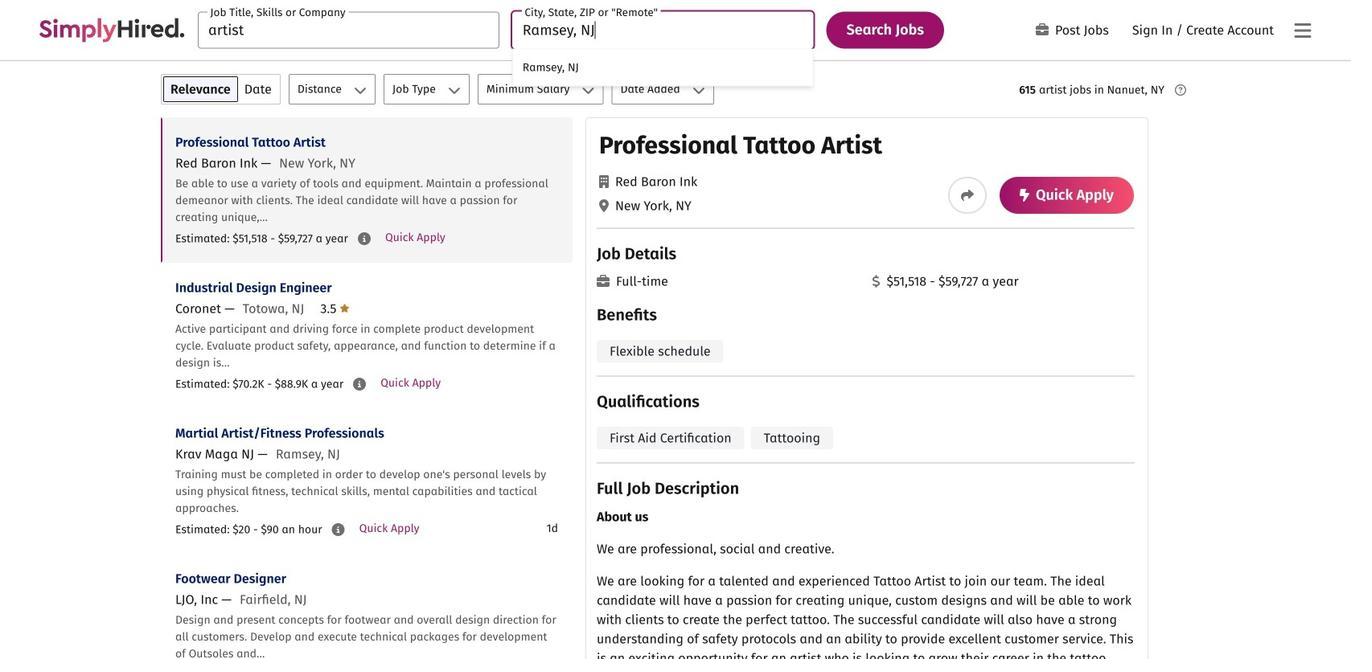 Task type: describe. For each thing, give the bounding box(es) containing it.
dollar sign image
[[872, 275, 880, 288]]

2 vertical spatial job salary disclaimer image
[[332, 524, 345, 536]]

building image
[[599, 175, 609, 188]]

simplyhired logo image
[[39, 18, 185, 42]]

bolt lightning image
[[1020, 189, 1030, 202]]

1 horizontal spatial briefcase image
[[1036, 23, 1049, 36]]



Task type: locate. For each thing, give the bounding box(es) containing it.
location dot image
[[599, 199, 609, 212]]

None text field
[[198, 12, 499, 49]]

main menu image
[[1295, 21, 1311, 40]]

0 vertical spatial briefcase image
[[1036, 23, 1049, 36]]

briefcase image
[[1036, 23, 1049, 36], [597, 275, 610, 288]]

professional tattoo artist element
[[586, 117, 1149, 660]]

None field
[[198, 12, 499, 49], [512, 12, 814, 86], [198, 12, 499, 49], [512, 12, 814, 86]]

None text field
[[512, 12, 814, 49]]

1 vertical spatial job salary disclaimer image
[[353, 378, 366, 391]]

option
[[513, 49, 813, 86]]

sponsored jobs disclaimer image
[[1175, 84, 1186, 96]]

0 vertical spatial job salary disclaimer image
[[358, 232, 371, 245]]

0 horizontal spatial briefcase image
[[597, 275, 610, 288]]

3.5 out of 5 stars element
[[320, 301, 350, 316]]

1 vertical spatial briefcase image
[[597, 275, 610, 288]]

list
[[161, 117, 573, 660]]

star image
[[340, 302, 350, 315]]

share this job image
[[961, 189, 974, 202]]

job salary disclaimer image
[[358, 232, 371, 245], [353, 378, 366, 391], [332, 524, 345, 536]]



Task type: vqa. For each thing, say whether or not it's contained in the screenshot.
text box
yes



